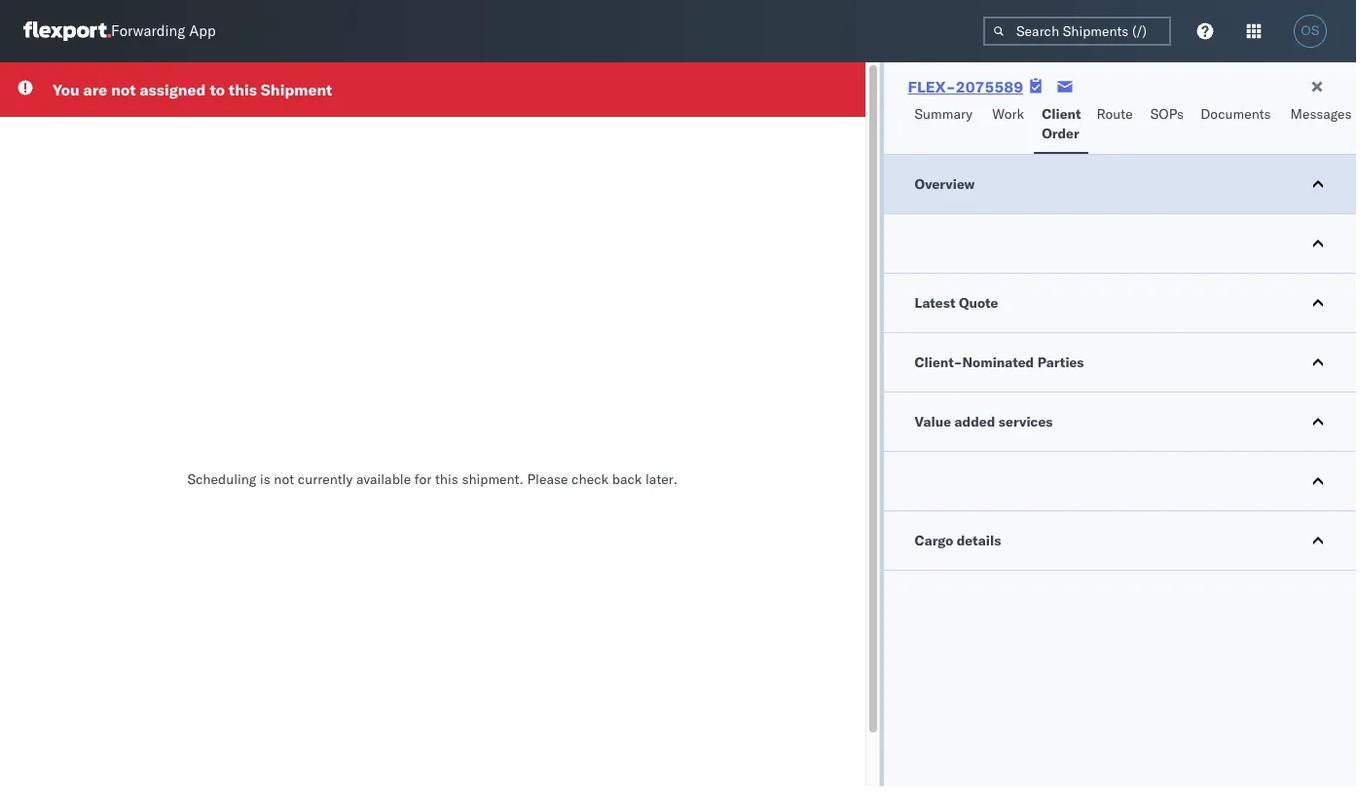 Task type: vqa. For each thing, say whether or not it's contained in the screenshot.
are
yes



Task type: locate. For each thing, give the bounding box(es) containing it.
0 vertical spatial not
[[111, 80, 136, 99]]

is
[[260, 470, 271, 488]]

client order button
[[1035, 96, 1090, 154]]

this
[[229, 80, 257, 99], [435, 470, 459, 488]]

overview
[[915, 175, 976, 193]]

documents button
[[1194, 96, 1283, 154]]

not right is
[[274, 470, 294, 488]]

shipment
[[261, 80, 332, 99]]

nominated
[[963, 354, 1035, 371]]

forwarding
[[111, 22, 185, 40]]

to
[[210, 80, 225, 99]]

documents
[[1201, 105, 1272, 123]]

check
[[572, 470, 609, 488]]

not for are
[[111, 80, 136, 99]]

flex-2075589
[[908, 77, 1024, 96]]

for
[[415, 470, 432, 488]]

1 horizontal spatial this
[[435, 470, 459, 488]]

sops
[[1151, 105, 1185, 123]]

available
[[356, 470, 411, 488]]

not for is
[[274, 470, 294, 488]]

latest
[[915, 294, 956, 312]]

are
[[83, 80, 107, 99]]

not right are
[[111, 80, 136, 99]]

you
[[53, 80, 80, 99]]

overview button
[[884, 155, 1357, 213]]

cargo details button
[[884, 511, 1357, 570]]

0 horizontal spatial not
[[111, 80, 136, 99]]

not
[[111, 80, 136, 99], [274, 470, 294, 488]]

this right "to"
[[229, 80, 257, 99]]

0 vertical spatial this
[[229, 80, 257, 99]]

0 horizontal spatial this
[[229, 80, 257, 99]]

flexport. image
[[23, 21, 111, 41]]

details
[[957, 532, 1002, 549]]

value
[[915, 413, 952, 431]]

assigned
[[140, 80, 206, 99]]

services
[[999, 413, 1053, 431]]

flex-2075589 link
[[908, 77, 1024, 96]]

client-nominated parties
[[915, 354, 1085, 371]]

1 horizontal spatial not
[[274, 470, 294, 488]]

cargo details
[[915, 532, 1002, 549]]

added
[[955, 413, 996, 431]]

1 vertical spatial not
[[274, 470, 294, 488]]

you are not assigned to this shipment
[[53, 80, 332, 99]]

this right for
[[435, 470, 459, 488]]

please
[[527, 470, 568, 488]]

messages
[[1291, 105, 1353, 123]]

quote
[[959, 294, 999, 312]]

back
[[612, 470, 642, 488]]



Task type: describe. For each thing, give the bounding box(es) containing it.
summary
[[915, 105, 973, 123]]

2075589
[[956, 77, 1024, 96]]

scheduling is not currently available for this shipment. please check back later.
[[187, 470, 678, 488]]

parties
[[1038, 354, 1085, 371]]

app
[[189, 22, 216, 40]]

1 vertical spatial this
[[435, 470, 459, 488]]

shipment.
[[462, 470, 524, 488]]

order
[[1043, 125, 1080, 142]]

client order
[[1043, 105, 1082, 142]]

value added services button
[[884, 393, 1357, 451]]

forwarding app
[[111, 22, 216, 40]]

latest quote
[[915, 294, 999, 312]]

forwarding app link
[[23, 21, 216, 41]]

messages button
[[1283, 96, 1357, 154]]

value added services
[[915, 413, 1053, 431]]

currently
[[298, 470, 353, 488]]

cargo
[[915, 532, 954, 549]]

latest quote button
[[884, 274, 1357, 332]]

client
[[1043, 105, 1082, 123]]

route button
[[1090, 96, 1143, 154]]

flex-
[[908, 77, 956, 96]]

route
[[1097, 105, 1134, 123]]

client-nominated parties button
[[884, 333, 1357, 392]]

summary button
[[907, 96, 985, 154]]

work
[[993, 105, 1025, 123]]

later.
[[646, 470, 678, 488]]

client-
[[915, 354, 963, 371]]

scheduling
[[187, 470, 257, 488]]

work button
[[985, 96, 1035, 154]]

sops button
[[1143, 96, 1194, 154]]

os
[[1302, 23, 1321, 38]]

os button
[[1289, 9, 1334, 54]]

Search Shipments (/) text field
[[984, 17, 1172, 46]]



